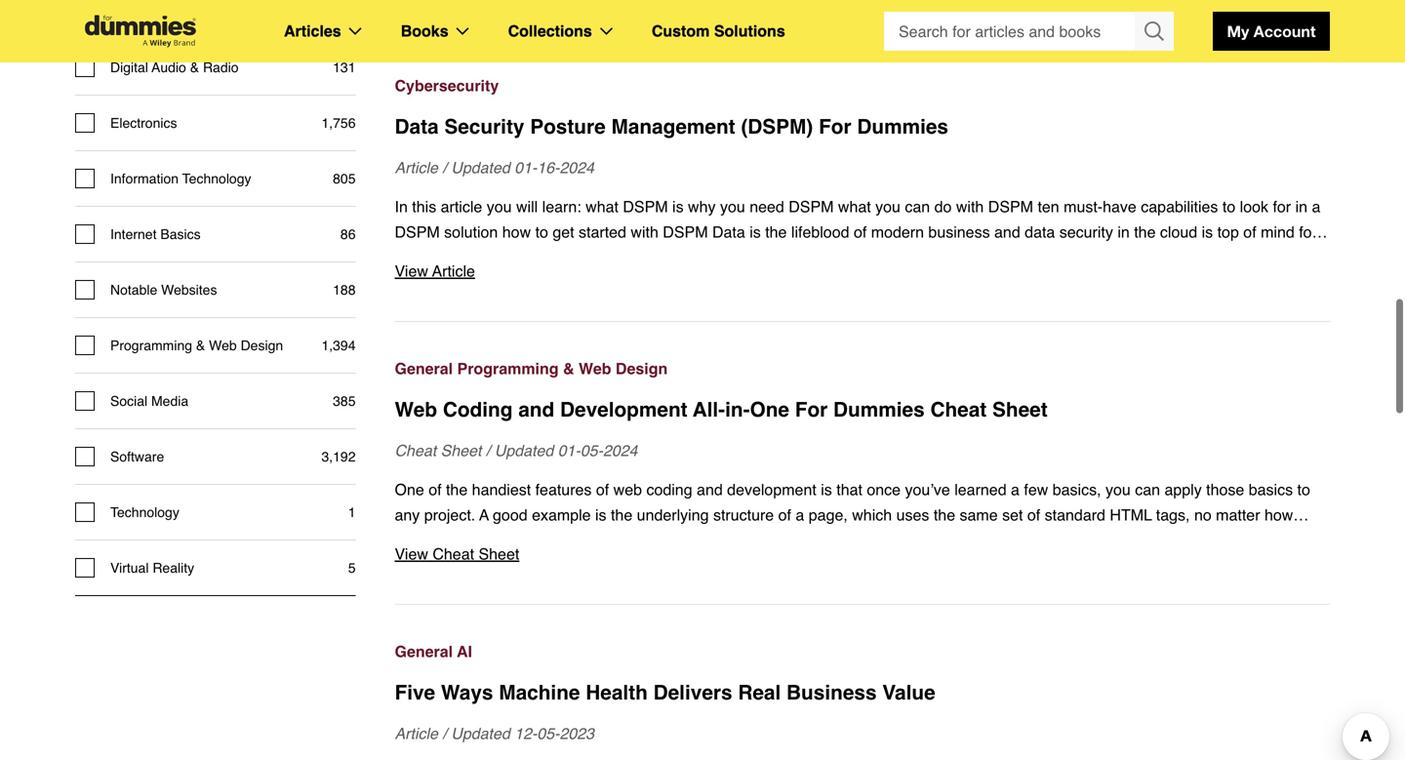 Task type: vqa. For each thing, say whether or not it's contained in the screenshot.


Task type: locate. For each thing, give the bounding box(es) containing it.
general left ai
[[395, 643, 453, 661]]

0 vertical spatial cybersecurity
[[110, 4, 194, 19]]

ways
[[441, 681, 493, 705]]

1 horizontal spatial web
[[395, 398, 437, 422]]

view
[[395, 262, 428, 280], [395, 545, 428, 563]]

custom solutions
[[652, 22, 786, 40]]

and
[[519, 398, 555, 422]]

development
[[560, 398, 688, 422]]

posture
[[530, 115, 606, 138]]

& up development
[[563, 360, 575, 378]]

1 vertical spatial view
[[395, 545, 428, 563]]

5
[[348, 560, 356, 576]]

reality
[[153, 560, 194, 576]]

for
[[819, 115, 852, 138], [795, 398, 828, 422]]

updated
[[451, 158, 510, 177], [495, 442, 554, 460], [451, 725, 510, 743]]

0 vertical spatial /
[[443, 158, 447, 177]]

dummies
[[857, 115, 949, 138], [834, 398, 925, 422]]

updated down security
[[451, 158, 510, 177]]

updated down 'and'
[[495, 442, 554, 460]]

0 vertical spatial general
[[395, 360, 453, 378]]

article for five
[[395, 725, 438, 743]]

five ways machine health delivers real business value
[[395, 681, 936, 705]]

programming up 'and'
[[457, 360, 559, 378]]

my account
[[1228, 22, 1316, 41]]

01-
[[515, 158, 537, 177], [558, 442, 581, 460]]

internet
[[110, 226, 157, 242]]

technology up virtual reality
[[110, 505, 179, 520]]

0 horizontal spatial design
[[241, 338, 283, 353]]

0 horizontal spatial 05-
[[537, 725, 560, 743]]

/ down coding
[[486, 442, 490, 460]]

cybersecurity link
[[395, 73, 1331, 98]]

2 view from the top
[[395, 545, 428, 563]]

0 vertical spatial 01-
[[515, 158, 537, 177]]

1 vertical spatial technology
[[110, 505, 179, 520]]

05- down development
[[581, 442, 603, 460]]

/
[[443, 158, 447, 177], [486, 442, 490, 460], [443, 725, 447, 743]]

0 vertical spatial &
[[190, 59, 199, 75]]

internet basics
[[110, 226, 201, 242]]

management
[[612, 115, 736, 138]]

machine
[[499, 681, 580, 705]]

cybersecurity up data
[[395, 76, 499, 95]]

0 vertical spatial dummies
[[857, 115, 949, 138]]

general for web
[[395, 360, 453, 378]]

one
[[750, 398, 790, 422]]

media
[[151, 393, 189, 409]]

technology
[[182, 171, 251, 186], [110, 505, 179, 520]]

in-
[[725, 398, 750, 422]]

1 vertical spatial cybersecurity
[[395, 76, 499, 95]]

3,192
[[322, 449, 356, 465]]

2 vertical spatial cheat
[[433, 545, 474, 563]]

2024 down posture
[[560, 158, 595, 177]]

1 horizontal spatial cybersecurity
[[395, 76, 499, 95]]

1
[[348, 505, 356, 520]]

& right audio
[[190, 59, 199, 75]]

cheat
[[931, 398, 987, 422], [395, 442, 437, 460], [433, 545, 474, 563]]

0 vertical spatial view
[[395, 262, 428, 280]]

188
[[333, 282, 356, 298]]

1 general from the top
[[395, 360, 453, 378]]

1 horizontal spatial design
[[616, 360, 668, 378]]

basics
[[160, 226, 201, 242]]

websites
[[161, 282, 217, 298]]

dummies down cybersecurity link
[[857, 115, 949, 138]]

/ down security
[[443, 158, 447, 177]]

social media
[[110, 393, 189, 409]]

all-
[[693, 398, 725, 422]]

delivers
[[654, 681, 733, 705]]

article
[[395, 158, 438, 177], [432, 262, 475, 280], [395, 725, 438, 743]]

1 vertical spatial web
[[579, 360, 612, 378]]

385
[[333, 393, 356, 409]]

0 vertical spatial 2024
[[560, 158, 595, 177]]

1 vertical spatial for
[[795, 398, 828, 422]]

web down websites
[[209, 338, 237, 353]]

web coding and development all-in-one for dummies cheat sheet link
[[395, 395, 1331, 424]]

custom
[[652, 22, 710, 40]]

1 vertical spatial cheat
[[395, 442, 437, 460]]

programming
[[110, 338, 192, 353], [457, 360, 559, 378]]

16-
[[537, 158, 560, 177]]

1 horizontal spatial programming
[[457, 360, 559, 378]]

2 vertical spatial article
[[395, 725, 438, 743]]

ai
[[457, 643, 472, 661]]

web
[[209, 338, 237, 353], [579, 360, 612, 378], [395, 398, 437, 422]]

0 vertical spatial 05-
[[581, 442, 603, 460]]

general
[[395, 360, 453, 378], [395, 643, 453, 661]]

1,756
[[322, 115, 356, 131]]

&
[[190, 59, 199, 75], [196, 338, 205, 353], [563, 360, 575, 378]]

0 horizontal spatial 2024
[[560, 158, 595, 177]]

1 view from the top
[[395, 262, 428, 280]]

general programming & web design
[[395, 360, 668, 378]]

virtual
[[110, 560, 149, 576]]

social
[[110, 393, 148, 409]]

for right one at the right
[[795, 398, 828, 422]]

general programming & web design link
[[395, 356, 1331, 382]]

05- down machine
[[537, 725, 560, 743]]

0 vertical spatial technology
[[182, 171, 251, 186]]

dummies down general programming & web design link
[[834, 398, 925, 422]]

01- down security
[[515, 158, 537, 177]]

health
[[586, 681, 648, 705]]

& down websites
[[196, 338, 205, 353]]

design left 1,394
[[241, 338, 283, 353]]

2 vertical spatial updated
[[451, 725, 510, 743]]

/ down ways in the left bottom of the page
[[443, 725, 447, 743]]

0 vertical spatial design
[[241, 338, 283, 353]]

0 vertical spatial updated
[[451, 158, 510, 177]]

1 horizontal spatial 2024
[[603, 442, 638, 460]]

1 vertical spatial 2024
[[603, 442, 638, 460]]

sheet
[[993, 398, 1048, 422], [441, 442, 482, 460], [479, 545, 520, 563]]

notable websites
[[110, 282, 217, 298]]

technology up the basics at the left of the page
[[182, 171, 251, 186]]

2 vertical spatial &
[[563, 360, 575, 378]]

1 vertical spatial 01-
[[558, 442, 581, 460]]

0 vertical spatial article
[[395, 158, 438, 177]]

/ for security
[[443, 158, 447, 177]]

1 vertical spatial design
[[616, 360, 668, 378]]

updated down ways in the left bottom of the page
[[451, 725, 510, 743]]

1 vertical spatial updated
[[495, 442, 554, 460]]

view article link
[[395, 259, 1331, 284]]

security
[[445, 115, 525, 138]]

logo image
[[75, 15, 206, 47]]

1 horizontal spatial technology
[[182, 171, 251, 186]]

cybersecurity up audio
[[110, 4, 194, 19]]

(dspm)
[[741, 115, 813, 138]]

cheat sheet / updated 01-05-2024
[[395, 442, 638, 460]]

coding
[[443, 398, 513, 422]]

0 horizontal spatial 01-
[[515, 158, 537, 177]]

group
[[884, 12, 1174, 51]]

information
[[110, 171, 179, 186]]

2 vertical spatial /
[[443, 725, 447, 743]]

open article categories image
[[349, 27, 362, 35]]

cybersecurity
[[110, 4, 194, 19], [395, 76, 499, 95]]

0 vertical spatial for
[[819, 115, 852, 138]]

programming & web design
[[110, 338, 283, 353]]

2024 down development
[[603, 442, 638, 460]]

1 vertical spatial programming
[[457, 360, 559, 378]]

Search for articles and books text field
[[884, 12, 1137, 51]]

1 vertical spatial general
[[395, 643, 453, 661]]

general for five
[[395, 643, 453, 661]]

2024
[[560, 158, 595, 177], [603, 442, 638, 460]]

2 general from the top
[[395, 643, 453, 661]]

design
[[241, 338, 283, 353], [616, 360, 668, 378]]

account
[[1254, 22, 1316, 41]]

0 horizontal spatial technology
[[110, 505, 179, 520]]

view cheat sheet
[[395, 545, 520, 563]]

0 horizontal spatial web
[[209, 338, 237, 353]]

view for data security posture management (dspm) for dummies
[[395, 262, 428, 280]]

programming up social media
[[110, 338, 192, 353]]

web up development
[[579, 360, 612, 378]]

general up coding
[[395, 360, 453, 378]]

open book categories image
[[456, 27, 469, 35]]

1 vertical spatial dummies
[[834, 398, 925, 422]]

for down cybersecurity link
[[819, 115, 852, 138]]

web coding and development all-in-one for dummies cheat sheet
[[395, 398, 1048, 422]]

01- down development
[[558, 442, 581, 460]]

05-
[[581, 442, 603, 460], [537, 725, 560, 743]]

design up development
[[616, 360, 668, 378]]

web left coding
[[395, 398, 437, 422]]

my
[[1228, 22, 1250, 41]]

0 horizontal spatial programming
[[110, 338, 192, 353]]



Task type: describe. For each thing, give the bounding box(es) containing it.
virtual reality
[[110, 560, 194, 576]]

audio
[[152, 59, 186, 75]]

electronics
[[110, 115, 177, 131]]

five ways machine health delivers real business value link
[[395, 678, 1331, 708]]

digital
[[110, 59, 148, 75]]

2 horizontal spatial web
[[579, 360, 612, 378]]

view article
[[395, 262, 475, 280]]

article for data
[[395, 158, 438, 177]]

articles
[[284, 22, 341, 40]]

& for general programming & web design
[[563, 360, 575, 378]]

for inside data security posture management (dspm) for dummies link
[[819, 115, 852, 138]]

0 vertical spatial web
[[209, 338, 237, 353]]

view cheat sheet link
[[395, 542, 1331, 567]]

2 vertical spatial sheet
[[479, 545, 520, 563]]

for inside web coding and development all-in-one for dummies cheat sheet link
[[795, 398, 828, 422]]

data security posture management (dspm) for dummies link
[[395, 112, 1331, 141]]

books
[[401, 22, 449, 40]]

0 vertical spatial programming
[[110, 338, 192, 353]]

information technology
[[110, 171, 251, 186]]

1 vertical spatial &
[[196, 338, 205, 353]]

article / updated 01-16-2024
[[395, 158, 595, 177]]

131
[[333, 59, 356, 75]]

& for digital audio & radio
[[190, 59, 199, 75]]

view for web coding and development all-in-one for dummies cheat sheet
[[395, 545, 428, 563]]

software
[[110, 449, 164, 465]]

general ai
[[395, 643, 472, 661]]

general ai link
[[395, 639, 1331, 665]]

1 vertical spatial /
[[486, 442, 490, 460]]

86
[[341, 226, 356, 242]]

1 vertical spatial article
[[432, 262, 475, 280]]

805
[[333, 171, 356, 186]]

my account link
[[1213, 12, 1331, 51]]

notable
[[110, 282, 157, 298]]

1 horizontal spatial 05-
[[581, 442, 603, 460]]

updated for ways
[[451, 725, 510, 743]]

open collections list image
[[600, 27, 613, 35]]

1 vertical spatial 05-
[[537, 725, 560, 743]]

digital audio & radio
[[110, 59, 239, 75]]

radio
[[203, 59, 239, 75]]

0 vertical spatial cheat
[[931, 398, 987, 422]]

2023
[[560, 725, 595, 743]]

business
[[787, 681, 877, 705]]

value
[[883, 681, 936, 705]]

0 vertical spatial sheet
[[993, 398, 1048, 422]]

data security posture management (dspm) for dummies
[[395, 115, 949, 138]]

/ for ways
[[443, 725, 447, 743]]

0 horizontal spatial cybersecurity
[[110, 4, 194, 19]]

1 vertical spatial sheet
[[441, 442, 482, 460]]

solutions
[[714, 22, 786, 40]]

article / updated 12-05-2023
[[395, 725, 595, 743]]

real
[[738, 681, 781, 705]]

five
[[395, 681, 436, 705]]

custom solutions link
[[652, 19, 786, 44]]

updated for security
[[451, 158, 510, 177]]

1 horizontal spatial 01-
[[558, 442, 581, 460]]

12-
[[515, 725, 537, 743]]

data
[[395, 115, 439, 138]]

close this dialog image
[[1376, 681, 1396, 701]]

1,394
[[322, 338, 356, 353]]

collections
[[508, 22, 592, 40]]

2 vertical spatial web
[[395, 398, 437, 422]]



